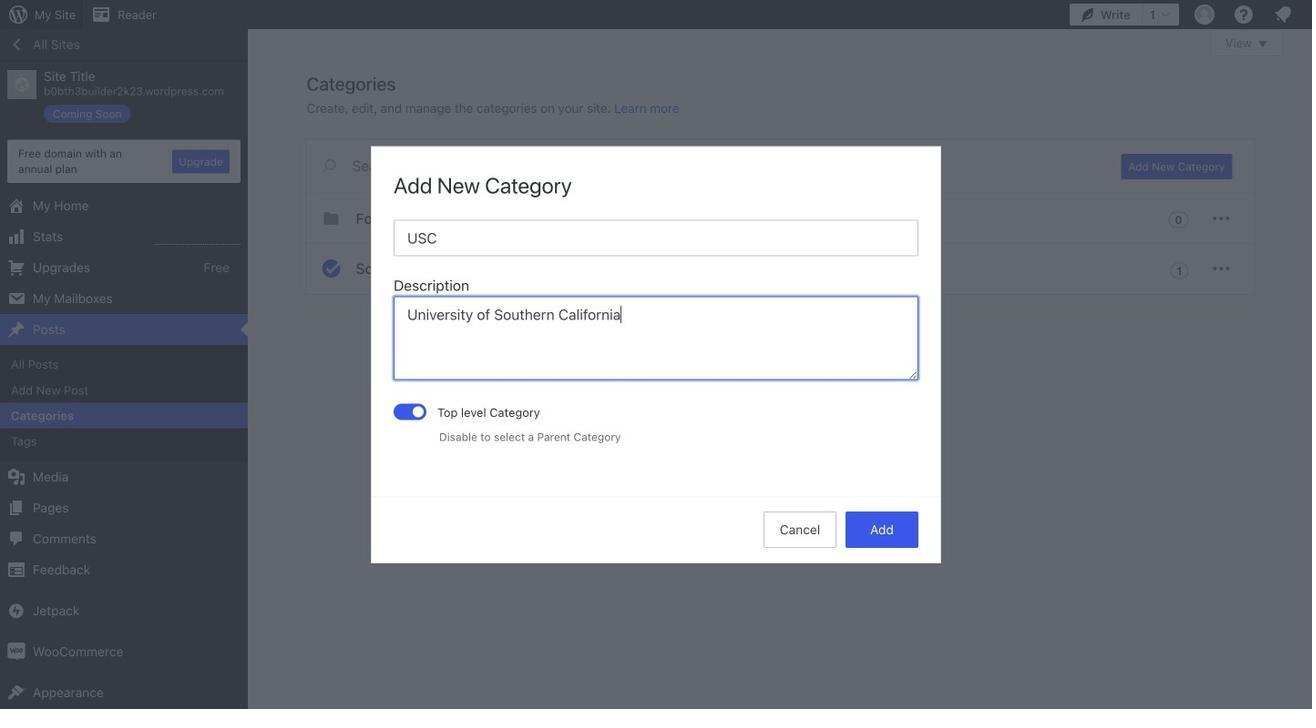 Task type: describe. For each thing, give the bounding box(es) containing it.
help image
[[1233, 4, 1255, 26]]

2 list item from the top
[[1304, 188, 1312, 273]]

manage your notifications image
[[1272, 4, 1294, 26]]

highest hourly views 0 image
[[154, 233, 241, 245]]

1 list item from the top
[[1304, 93, 1312, 159]]

closed image
[[1258, 41, 1267, 47]]

4 list item from the top
[[1304, 359, 1312, 426]]

update your profile, personal settings, and more image
[[1194, 4, 1216, 26]]

socialing image
[[320, 258, 342, 280]]

toggle menu image
[[1211, 258, 1232, 280]]

3 list item from the top
[[1304, 273, 1312, 359]]



Task type: locate. For each thing, give the bounding box(es) containing it.
main content
[[307, 29, 1283, 295]]

None search field
[[307, 139, 1099, 192]]

list item
[[1304, 93, 1312, 159], [1304, 188, 1312, 273], [1304, 273, 1312, 359], [1304, 359, 1312, 426]]

toggle menu image
[[1211, 208, 1232, 230]]

folder image
[[320, 208, 342, 230]]

dialog
[[372, 147, 940, 563]]

group
[[394, 275, 918, 386]]

row
[[307, 194, 1254, 295]]

img image
[[7, 643, 26, 661]]

None text field
[[394, 296, 918, 380]]

New Category Name text field
[[394, 220, 918, 256]]



Task type: vqa. For each thing, say whether or not it's contained in the screenshot.
right plugin icon
no



